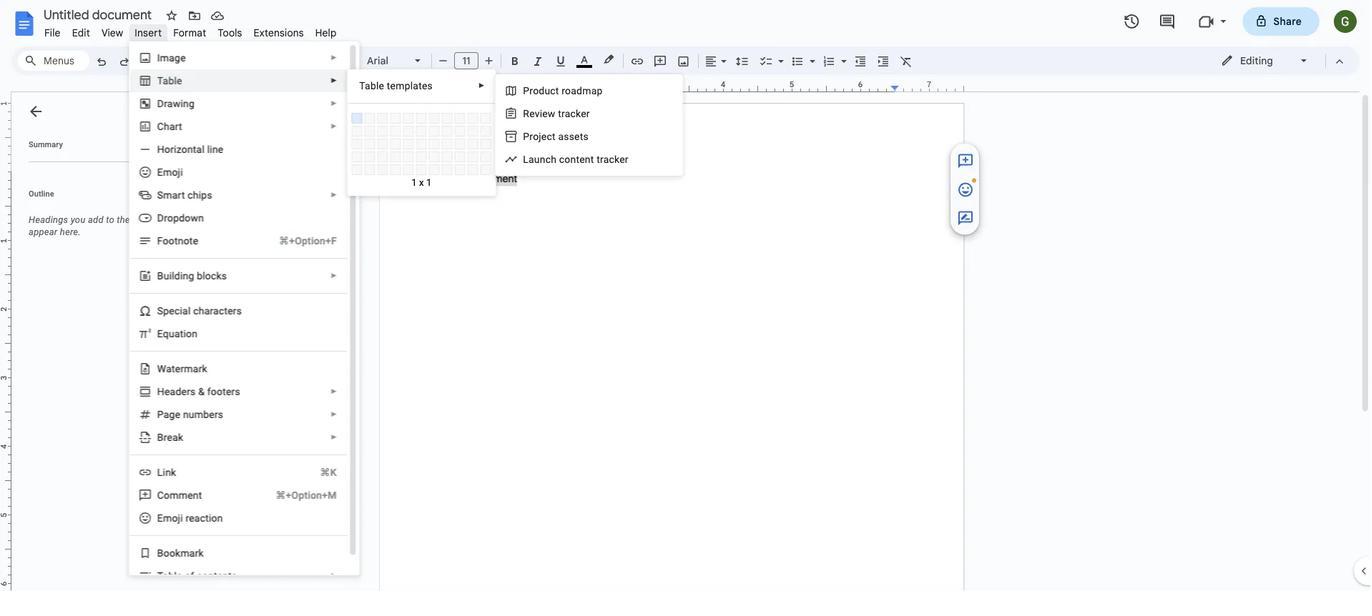 Task type: describe. For each thing, give the bounding box(es) containing it.
horizontal line r element
[[157, 143, 227, 155]]

menu containing i
[[124, 0, 359, 592]]

headings
[[29, 215, 68, 225]]

‪1
[[411, 177, 417, 188]]

brea
[[157, 432, 178, 443]]

edit
[[72, 26, 90, 39]]

table of contents s element
[[157, 570, 241, 582]]

c
[[174, 305, 180, 317]]

1‬
[[426, 177, 432, 188]]

h eaders & footers
[[157, 386, 240, 398]]

smart chips z element
[[157, 189, 216, 201]]

► for e numbers
[[330, 411, 337, 419]]

ho r izontal line
[[157, 143, 223, 155]]

appear
[[29, 227, 58, 237]]

izontal
[[174, 143, 204, 155]]

⌘+option+m
[[275, 490, 336, 501]]

quation
[[163, 328, 197, 340]]

r
[[170, 143, 174, 155]]

spe c ial characters
[[157, 305, 242, 317]]

⌘+option+m element
[[258, 489, 336, 503]]

review tracker r element
[[523, 108, 594, 119]]

roadmap
[[562, 85, 603, 97]]

add comment image
[[957, 153, 974, 170]]

insert image image
[[676, 51, 692, 71]]

⌘+option+f
[[279, 235, 336, 247]]

l for ink
[[157, 467, 162, 479]]

pa g e numbers
[[157, 409, 223, 421]]

checklist menu image
[[775, 51, 784, 57]]

b ookmark
[[157, 548, 203, 559]]

suggest edits image
[[957, 210, 974, 227]]

bookmark b element
[[157, 548, 208, 559]]

ink
[[162, 467, 176, 479]]

insert menu item
[[129, 24, 167, 41]]

blocks
[[196, 270, 227, 282]]

Rename text field
[[39, 6, 160, 23]]

add
[[88, 215, 104, 225]]

tools
[[218, 26, 242, 39]]

special characters c element
[[157, 305, 246, 317]]

rawing
[[164, 98, 194, 109]]

line
[[207, 143, 223, 155]]

e
[[175, 409, 180, 421]]

text color image
[[577, 51, 592, 68]]

t
[[157, 75, 162, 87]]

table for table of content s
[[157, 570, 182, 582]]

ial
[[180, 305, 190, 317]]

co
[[157, 490, 169, 501]]

d
[[157, 98, 164, 109]]

assets
[[558, 131, 589, 142]]

building blocks u element
[[157, 270, 231, 282]]

main toolbar
[[89, 0, 958, 406]]

watermark j element
[[157, 363, 211, 375]]

► for i mage
[[330, 54, 337, 62]]

menu bar inside menu bar banner
[[39, 19, 342, 42]]

summary heading
[[29, 139, 63, 150]]

s
[[231, 570, 237, 582]]

of
[[184, 570, 194, 582]]

⌘k
[[320, 467, 336, 479]]

spe
[[157, 305, 174, 317]]

you
[[71, 215, 85, 225]]

highlight color image
[[601, 51, 617, 68]]

r
[[523, 108, 529, 119]]

e quation
[[157, 328, 197, 340]]

aunch
[[529, 153, 557, 165]]

smart
[[157, 189, 185, 201]]

ookmark
[[163, 548, 203, 559]]

eview
[[529, 108, 555, 119]]

ilding
[[169, 270, 194, 282]]

co m ment
[[157, 490, 202, 501]]

help menu item
[[310, 24, 342, 41]]

editing button
[[1211, 50, 1319, 72]]

n
[[178, 235, 183, 247]]

&
[[198, 386, 204, 398]]

m
[[169, 490, 178, 501]]

insert
[[135, 26, 162, 39]]

emoji 7 element
[[157, 166, 187, 178]]

b u ilding blocks
[[157, 270, 227, 282]]

u
[[163, 270, 169, 282]]

left margin image
[[381, 81, 453, 92]]

file menu item
[[39, 24, 66, 41]]

pr
[[523, 85, 533, 97]]

dropdown 6 element
[[157, 212, 208, 224]]

‪1 x 1‬
[[411, 177, 432, 188]]

table templates semicolon element
[[359, 80, 437, 92]]

i
[[157, 52, 160, 64]]

brea k
[[157, 432, 183, 443]]

comment m element
[[157, 490, 206, 501]]

summary
[[29, 140, 63, 149]]

equation e element
[[157, 328, 201, 340]]

i mage
[[157, 52, 185, 64]]

footers
[[207, 386, 240, 398]]

⌘+option+f element
[[261, 234, 336, 248]]

will
[[177, 215, 191, 225]]

link l element
[[157, 467, 180, 479]]

r eview tracker
[[523, 108, 590, 119]]

p roject assets
[[523, 131, 589, 142]]



Task type: locate. For each thing, give the bounding box(es) containing it.
table down arial
[[359, 80, 384, 92]]

emoji reaction 5 element
[[157, 512, 227, 524]]

0 horizontal spatial content
[[197, 570, 231, 582]]

l down p
[[523, 153, 529, 165]]

l aunch content tracker
[[523, 153, 628, 165]]

x
[[419, 177, 424, 188]]

menu bar banner
[[0, 0, 1371, 592]]

1 horizontal spatial l
[[523, 153, 529, 165]]

► for d rawing
[[330, 99, 337, 108]]

right margin image
[[891, 81, 963, 92]]

2 emoji from the top
[[157, 512, 183, 524]]

document outline element
[[11, 92, 206, 592]]

p
[[523, 131, 530, 142]]

table
[[359, 80, 384, 92], [157, 570, 182, 582]]

⌘k element
[[303, 466, 336, 480]]

1 vertical spatial l
[[157, 467, 162, 479]]

0 vertical spatial tracker
[[558, 108, 590, 119]]

0 vertical spatial l
[[523, 153, 529, 165]]

arial
[[367, 54, 388, 67]]

menu containing pr
[[495, 74, 683, 176]]

share button
[[1243, 7, 1320, 36]]

share
[[1274, 15, 1302, 28]]

arial option
[[367, 51, 406, 71]]

l up co
[[157, 467, 162, 479]]

tools menu item
[[212, 24, 248, 41]]

break k element
[[157, 432, 187, 443]]

‪1 x 1‬ menu item
[[348, 109, 608, 370]]

1 vertical spatial content
[[197, 570, 231, 582]]

0 vertical spatial content
[[559, 153, 594, 165]]

1 b from the top
[[157, 270, 163, 282]]

► for h eaders & footers
[[330, 388, 337, 396]]

► for table of content s
[[330, 572, 337, 580]]

b for u
[[157, 270, 163, 282]]

top margin image
[[0, 104, 11, 176]]

► inside table templates menu
[[478, 82, 485, 90]]

chart
[[157, 121, 182, 132]]

launch content tracker l element
[[523, 153, 633, 165]]

emoji
[[157, 166, 183, 178], [157, 512, 183, 524]]

0 horizontal spatial table
[[157, 570, 182, 582]]

l for aunch
[[523, 153, 529, 165]]

table inside table templates menu
[[359, 80, 384, 92]]

help
[[315, 26, 337, 39]]

able
[[162, 75, 182, 87]]

l ink
[[157, 467, 176, 479]]

1 vertical spatial table
[[157, 570, 182, 582]]

tracker
[[558, 108, 590, 119], [597, 153, 628, 165]]

outline
[[29, 189, 54, 198]]

edit menu item
[[66, 24, 96, 41]]

0 horizontal spatial tracker
[[558, 108, 590, 119]]

to
[[106, 215, 114, 225]]

document
[[132, 215, 174, 225]]

b for ookmark
[[157, 548, 163, 559]]

image i element
[[157, 52, 190, 64]]

table templates
[[359, 80, 433, 92]]

characters
[[193, 305, 242, 317]]

b left the ilding
[[157, 270, 163, 282]]

view
[[101, 26, 123, 39]]

headings you add to the document will appear here.
[[29, 215, 191, 237]]

l
[[523, 153, 529, 165], [157, 467, 162, 479]]

content down assets
[[559, 153, 594, 165]]

2 b from the top
[[157, 548, 163, 559]]

product roadmap o element
[[523, 85, 607, 97]]

extensions menu item
[[248, 24, 310, 41]]

emoji up smart
[[157, 166, 183, 178]]

h
[[157, 386, 164, 398]]

ote
[[183, 235, 198, 247]]

1 vertical spatial b
[[157, 548, 163, 559]]

0 vertical spatial b
[[157, 270, 163, 282]]

g
[[169, 409, 175, 421]]

b
[[157, 270, 163, 282], [157, 548, 163, 559]]

chart q element
[[157, 121, 186, 132]]

►
[[330, 54, 337, 62], [330, 77, 337, 85], [478, 82, 485, 90], [330, 99, 337, 108], [330, 122, 337, 131], [330, 191, 337, 199], [330, 272, 337, 280], [330, 388, 337, 396], [330, 411, 337, 419], [330, 433, 337, 442], [330, 572, 337, 580]]

Font size field
[[454, 52, 484, 70]]

k
[[178, 432, 183, 443]]

drawing d element
[[157, 98, 198, 109]]

templates
[[387, 80, 433, 92]]

outline heading
[[11, 188, 206, 208]]

foot
[[157, 235, 178, 247]]

format
[[173, 26, 206, 39]]

project assets p element
[[523, 131, 593, 142]]

1 vertical spatial tracker
[[597, 153, 628, 165]]

content for tracker
[[559, 153, 594, 165]]

add emoji reaction image
[[957, 181, 974, 198]]

application
[[0, 0, 1371, 592]]

content
[[559, 153, 594, 165], [197, 570, 231, 582]]

1 horizontal spatial menu
[[495, 74, 683, 176]]

smart chips
[[157, 189, 212, 201]]

1 emoji from the top
[[157, 166, 183, 178]]

table for table templates
[[359, 80, 384, 92]]

► for t able
[[330, 77, 337, 85]]

mode and view toolbar
[[1210, 46, 1351, 75]]

table templates menu
[[347, 69, 608, 370]]

Font size text field
[[455, 52, 478, 69]]

ho
[[157, 143, 170, 155]]

table of content s
[[157, 570, 237, 582]]

line & paragraph spacing image
[[734, 51, 751, 71]]

0 horizontal spatial menu
[[124, 0, 359, 592]]

1 horizontal spatial table
[[359, 80, 384, 92]]

e
[[157, 328, 163, 340]]

pr o duct roadmap
[[523, 85, 603, 97]]

extensions
[[254, 26, 304, 39]]

Menus field
[[18, 51, 89, 71]]

emoji down "m"
[[157, 512, 183, 524]]

view menu item
[[96, 24, 129, 41]]

mage
[[160, 52, 185, 64]]

duct
[[539, 85, 559, 97]]

footnote n element
[[157, 235, 202, 247]]

0 vertical spatial table
[[359, 80, 384, 92]]

reaction
[[185, 512, 223, 524]]

editing
[[1240, 54, 1273, 67]]

table left of on the bottom of page
[[157, 570, 182, 582]]

dropdown
[[157, 212, 204, 224]]

► for brea k
[[330, 433, 337, 442]]

content for s
[[197, 570, 231, 582]]

menu bar
[[39, 19, 342, 42]]

emoji for emoji 7 element
[[157, 166, 183, 178]]

ment
[[178, 490, 202, 501]]

1 horizontal spatial tracker
[[597, 153, 628, 165]]

emoji for emoji reaction
[[157, 512, 183, 524]]

page numbers g element
[[157, 409, 227, 421]]

the
[[117, 215, 130, 225]]

0 vertical spatial emoji
[[157, 166, 183, 178]]

0 horizontal spatial l
[[157, 467, 162, 479]]

content right of on the bottom of page
[[197, 570, 231, 582]]

menu
[[124, 0, 359, 592], [495, 74, 683, 176]]

chips
[[187, 189, 212, 201]]

► for ilding blocks
[[330, 272, 337, 280]]

Star checkbox
[[162, 6, 182, 26]]

1 horizontal spatial content
[[559, 153, 594, 165]]

numbers
[[183, 409, 223, 421]]

d rawing
[[157, 98, 194, 109]]

pa
[[157, 409, 169, 421]]

table t element
[[157, 75, 186, 87]]

watermark
[[157, 363, 207, 375]]

menu bar containing file
[[39, 19, 342, 42]]

roject
[[530, 131, 556, 142]]

1 vertical spatial emoji
[[157, 512, 183, 524]]

format menu item
[[167, 24, 212, 41]]

eaders
[[164, 386, 195, 398]]

application containing share
[[0, 0, 1371, 592]]

t able
[[157, 75, 182, 87]]

b up table of content s
[[157, 548, 163, 559]]

file
[[44, 26, 61, 39]]

o
[[533, 85, 539, 97]]

headers & footers h element
[[157, 386, 244, 398]]

emoji reaction
[[157, 512, 223, 524]]



Task type: vqa. For each thing, say whether or not it's contained in the screenshot.


